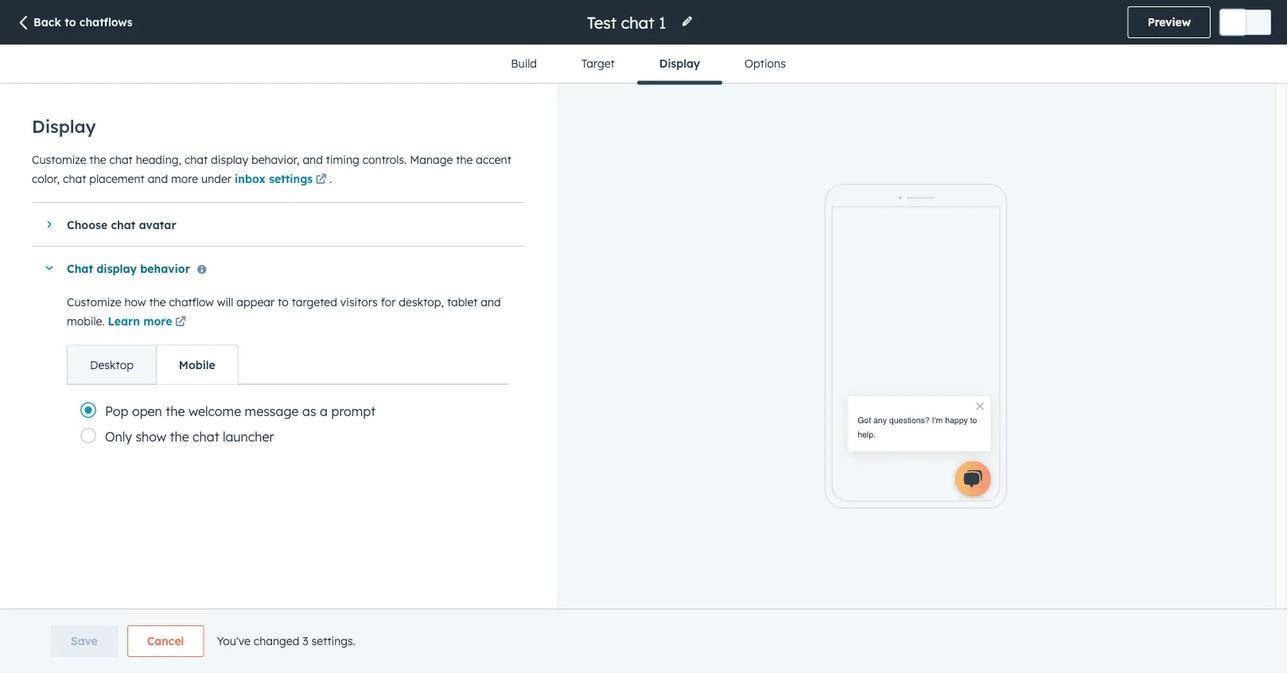 Task type: locate. For each thing, give the bounding box(es) containing it.
0 vertical spatial display
[[660, 57, 700, 70]]

link opens in a new window image inside learn more link
[[175, 317, 186, 328]]

0 horizontal spatial to
[[65, 15, 76, 29]]

the right show
[[170, 429, 189, 445]]

0 vertical spatial display
[[211, 152, 248, 166]]

0 vertical spatial caret image
[[47, 220, 51, 229]]

0 vertical spatial customize
[[32, 152, 86, 166]]

chat display behavior
[[67, 261, 190, 275]]

link opens in a new window image for inbox settings
[[316, 174, 327, 185]]

1 vertical spatial customize
[[67, 295, 121, 309]]

0 horizontal spatial link opens in a new window image
[[175, 317, 186, 328]]

display up under
[[211, 152, 248, 166]]

3
[[303, 634, 309, 648]]

save button
[[51, 626, 118, 657]]

only show the chat launcher
[[105, 429, 274, 445]]

inbox
[[235, 172, 266, 185]]

0 vertical spatial to
[[65, 15, 76, 29]]

display inside button
[[660, 57, 700, 70]]

the for pop open the welcome message as a prompt
[[166, 403, 185, 419]]

1 horizontal spatial link opens in a new window image
[[316, 170, 327, 189]]

1 vertical spatial and
[[148, 172, 168, 185]]

placement
[[89, 172, 145, 185]]

1 vertical spatial link opens in a new window image
[[175, 317, 186, 328]]

under
[[201, 172, 232, 185]]

inbox settings
[[235, 172, 313, 185]]

controls.
[[363, 152, 407, 166]]

link opens in a new window image down chatflow
[[175, 317, 186, 328]]

caret image inside choose chat avatar dropdown button
[[47, 220, 51, 229]]

0 horizontal spatial display
[[32, 115, 96, 137]]

link opens in a new window image left .
[[316, 170, 327, 189]]

2 horizontal spatial to
[[971, 415, 978, 425]]

timing
[[326, 152, 360, 166]]

save
[[71, 634, 98, 648]]

caret image
[[47, 220, 51, 229], [45, 266, 54, 270]]

None field
[[586, 12, 672, 33]]

0 vertical spatial more
[[171, 172, 198, 185]]

tab panel
[[67, 384, 509, 461]]

heading,
[[136, 152, 181, 166]]

got any questions? i'm happy to help. status
[[858, 413, 981, 442]]

0 vertical spatial link opens in a new window image
[[316, 174, 327, 185]]

and up settings
[[303, 152, 323, 166]]

you've changed 3 settings.
[[217, 634, 356, 648]]

link opens in a new window image inside inbox settings link
[[316, 174, 327, 185]]

display inside customize the chat heading, chat display behavior, and timing controls. manage the accent color, chat placement and more under
[[211, 152, 248, 166]]

cancel button
[[127, 626, 204, 657]]

0 horizontal spatial and
[[148, 172, 168, 185]]

more inside customize the chat heading, chat display behavior, and timing controls. manage the accent color, chat placement and more under
[[171, 172, 198, 185]]

customize
[[32, 152, 86, 166], [67, 295, 121, 309]]

link opens in a new window image left .
[[316, 174, 327, 185]]

customize inside customize the chat heading, chat display behavior, and timing controls. manage the accent color, chat placement and more under
[[32, 152, 86, 166]]

tablet
[[447, 295, 478, 309]]

navigation
[[489, 45, 809, 85]]

2 vertical spatial to
[[971, 415, 978, 425]]

and right tablet
[[481, 295, 501, 309]]

customize for mobile.
[[67, 295, 121, 309]]

caret image for chat display behavior dropdown button
[[45, 266, 54, 270]]

any
[[874, 415, 887, 425]]

link opens in a new window image
[[316, 174, 327, 185], [175, 317, 186, 328]]

2 vertical spatial and
[[481, 295, 501, 309]]

link opens in a new window image for inbox settings
[[316, 170, 327, 189]]

link opens in a new window image for learn more
[[175, 313, 186, 332]]

more
[[171, 172, 198, 185], [143, 314, 172, 328]]

display
[[211, 152, 248, 166], [97, 261, 137, 275]]

tab list
[[67, 345, 238, 385]]

2 horizontal spatial and
[[481, 295, 501, 309]]

and
[[303, 152, 323, 166], [148, 172, 168, 185], [481, 295, 501, 309]]

1 vertical spatial link opens in a new window image
[[175, 313, 186, 332]]

to right the happy
[[971, 415, 978, 425]]

1 horizontal spatial display
[[660, 57, 700, 70]]

target
[[582, 57, 615, 70]]

link opens in a new window image for learn more
[[175, 317, 186, 328]]

customize how the chatflow will appear to targeted visitors for desktop, tablet and mobile.
[[67, 295, 501, 328]]

to right appear
[[278, 295, 289, 309]]

the inside customize how the chatflow will appear to targeted visitors for desktop, tablet and mobile.
[[149, 295, 166, 309]]

choose chat avatar
[[67, 217, 176, 231]]

display button
[[637, 45, 723, 85]]

customize inside customize how the chatflow will appear to targeted visitors for desktop, tablet and mobile.
[[67, 295, 121, 309]]

the right open
[[166, 403, 185, 419]]

the for only show the chat launcher
[[170, 429, 189, 445]]

link opens in a new window image
[[316, 170, 327, 189], [175, 313, 186, 332]]

to right back
[[65, 15, 76, 29]]

more down how
[[143, 314, 172, 328]]

and down heading,
[[148, 172, 168, 185]]

the right how
[[149, 295, 166, 309]]

open
[[132, 403, 162, 419]]

show
[[136, 429, 166, 445]]

caret image left choose at the top left
[[47, 220, 51, 229]]

more left under
[[171, 172, 198, 185]]

1 horizontal spatial display
[[211, 152, 248, 166]]

1 vertical spatial caret image
[[45, 266, 54, 270]]

the
[[90, 152, 106, 166], [456, 152, 473, 166], [149, 295, 166, 309], [166, 403, 185, 419], [170, 429, 189, 445]]

customize for color,
[[32, 152, 86, 166]]

0 horizontal spatial link opens in a new window image
[[175, 313, 186, 332]]

1 vertical spatial to
[[278, 295, 289, 309]]

settings
[[269, 172, 313, 185]]

to
[[65, 15, 76, 29], [278, 295, 289, 309], [971, 415, 978, 425]]

choose chat avatar button
[[32, 203, 509, 246]]

chat down welcome
[[193, 429, 219, 445]]

a
[[320, 403, 328, 419]]

message
[[245, 403, 299, 419]]

chat inside choose chat avatar dropdown button
[[111, 217, 136, 231]]

1 horizontal spatial and
[[303, 152, 323, 166]]

how
[[125, 295, 146, 309]]

1 horizontal spatial to
[[278, 295, 289, 309]]

customize up mobile.
[[67, 295, 121, 309]]

link opens in a new window image down chatflow
[[175, 313, 186, 332]]

chat left avatar on the left of the page
[[111, 217, 136, 231]]

caret image for choose chat avatar dropdown button
[[47, 220, 51, 229]]

0 vertical spatial link opens in a new window image
[[316, 170, 327, 189]]

targeted
[[292, 295, 337, 309]]

display
[[660, 57, 700, 70], [32, 115, 96, 137]]

to inside button
[[65, 15, 76, 29]]

preview button
[[1128, 6, 1211, 38]]

learn more
[[108, 314, 172, 328]]

1 horizontal spatial link opens in a new window image
[[316, 174, 327, 185]]

accent
[[476, 152, 512, 166]]

display right chat
[[97, 261, 137, 275]]

chat right color,
[[63, 172, 86, 185]]

choose
[[67, 217, 108, 231]]

the up placement
[[90, 152, 106, 166]]

1 vertical spatial display
[[97, 261, 137, 275]]

pop open the welcome message as a prompt
[[105, 403, 376, 419]]

chat
[[109, 152, 133, 166], [185, 152, 208, 166], [63, 172, 86, 185], [111, 217, 136, 231], [193, 429, 219, 445]]

caret image left chat
[[45, 266, 54, 270]]

caret image inside chat display behavior dropdown button
[[45, 266, 54, 270]]

chat up under
[[185, 152, 208, 166]]

customize up color,
[[32, 152, 86, 166]]

0 horizontal spatial display
[[97, 261, 137, 275]]

avatar
[[139, 217, 176, 231]]

chatflows
[[79, 15, 133, 29]]



Task type: vqa. For each thing, say whether or not it's contained in the screenshot.
CREATE A NEW BRAND KIT
no



Task type: describe. For each thing, give the bounding box(es) containing it.
got
[[858, 415, 872, 425]]

behavior,
[[251, 152, 300, 166]]

welcome message status
[[836, 387, 991, 452]]

visitors
[[340, 295, 378, 309]]

prompt
[[331, 403, 376, 419]]

mobile link
[[156, 346, 238, 384]]

1 vertical spatial more
[[143, 314, 172, 328]]

back
[[33, 15, 61, 29]]

chat up placement
[[109, 152, 133, 166]]

0 vertical spatial and
[[303, 152, 323, 166]]

welcome
[[189, 403, 241, 419]]

the left accent
[[456, 152, 473, 166]]

desktop link
[[68, 346, 156, 384]]

questions?
[[890, 415, 930, 425]]

.
[[330, 172, 332, 185]]

desktop,
[[399, 295, 444, 309]]

chat display behavior button
[[32, 247, 509, 290]]

only
[[105, 429, 132, 445]]

to inside customize how the chatflow will appear to targeted visitors for desktop, tablet and mobile.
[[278, 295, 289, 309]]

back to chatflows button
[[16, 15, 133, 32]]

got any questions? i'm happy to help. button
[[848, 387, 991, 452]]

customize the chat heading, chat display behavior, and timing controls. manage the accent color, chat placement and more under
[[32, 152, 512, 185]]

behavior
[[140, 261, 190, 275]]

got any questions? i'm happy to help.
[[858, 415, 978, 439]]

you've
[[217, 634, 251, 648]]

and inside customize how the chatflow will appear to targeted visitors for desktop, tablet and mobile.
[[481, 295, 501, 309]]

tab panel containing pop open the welcome message as a prompt
[[67, 384, 509, 461]]

learn more link
[[108, 313, 189, 332]]

settings.
[[312, 634, 356, 648]]

chat inside "tab panel"
[[193, 429, 219, 445]]

navigation containing build
[[489, 45, 809, 85]]

tab list containing desktop
[[67, 345, 238, 385]]

desktop
[[90, 358, 134, 372]]

for
[[381, 295, 396, 309]]

mobile
[[179, 358, 215, 372]]

i'm
[[933, 415, 943, 425]]

happy
[[946, 415, 969, 425]]

chatflow
[[169, 295, 214, 309]]

options
[[745, 57, 786, 70]]

the for customize how the chatflow will appear to targeted visitors for desktop, tablet and mobile.
[[149, 295, 166, 309]]

cancel
[[147, 634, 184, 648]]

chat
[[67, 261, 93, 275]]

manage
[[410, 152, 453, 166]]

pop
[[105, 403, 129, 419]]

help.
[[858, 430, 876, 439]]

build button
[[489, 45, 560, 83]]

appear
[[237, 295, 275, 309]]

preview
[[1148, 15, 1191, 29]]

color,
[[32, 172, 60, 185]]

inbox settings link
[[235, 170, 330, 189]]

1 vertical spatial display
[[32, 115, 96, 137]]

learn
[[108, 314, 140, 328]]

target button
[[560, 45, 637, 83]]

display inside dropdown button
[[97, 261, 137, 275]]

options button
[[723, 45, 809, 83]]

mobile.
[[67, 314, 105, 328]]

will
[[217, 295, 234, 309]]

to inside got any questions? i'm happy to help.
[[971, 415, 978, 425]]

as
[[302, 403, 316, 419]]

changed
[[254, 634, 300, 648]]

launcher
[[223, 429, 274, 445]]

back to chatflows
[[33, 15, 133, 29]]

build
[[511, 57, 537, 70]]



